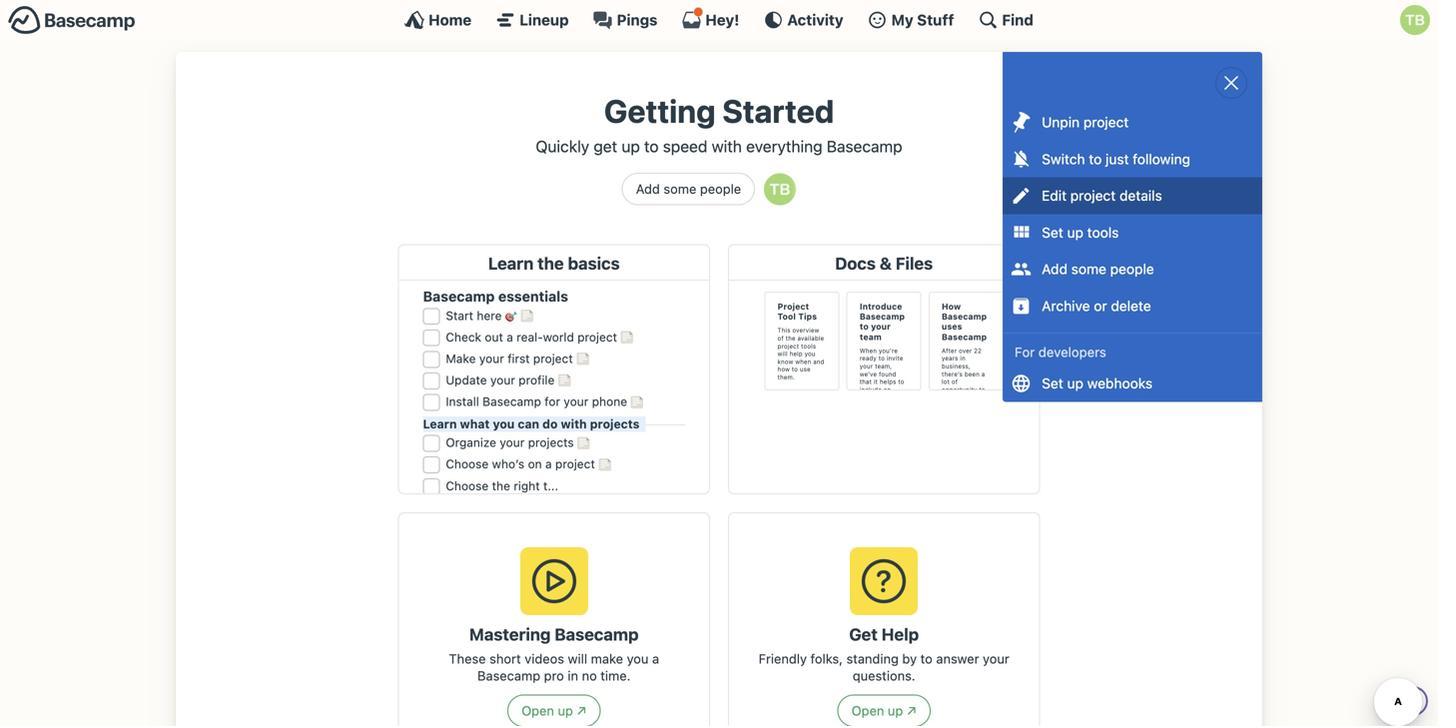 Task type: locate. For each thing, give the bounding box(es) containing it.
1 vertical spatial add
[[1042, 261, 1068, 277]]

project inside 'link'
[[1084, 114, 1129, 130]]

add up archive
[[1042, 261, 1068, 277]]

archive or delete link
[[1003, 288, 1263, 324]]

0 vertical spatial people
[[700, 181, 742, 196]]

project
[[1084, 114, 1129, 130], [1071, 187, 1116, 204]]

developers
[[1039, 344, 1107, 360]]

some
[[664, 181, 697, 196], [1072, 261, 1107, 277]]

hey!
[[706, 11, 740, 28]]

people down set up tools link
[[1111, 261, 1155, 277]]

switch to just following link
[[1003, 141, 1263, 177]]

tim burton image
[[1401, 5, 1431, 35], [765, 173, 797, 205]]

to left just
[[1089, 151, 1102, 167]]

to
[[644, 137, 659, 156], [1089, 151, 1102, 167]]

tim burton image inside main element
[[1401, 5, 1431, 35]]

1 horizontal spatial to
[[1089, 151, 1102, 167]]

delete
[[1111, 298, 1152, 314]]

people down with in the top of the page
[[700, 181, 742, 196]]

set down for developers
[[1042, 375, 1064, 392]]

1 horizontal spatial add
[[1042, 261, 1068, 277]]

up
[[622, 137, 640, 156], [1068, 224, 1084, 241], [1068, 375, 1084, 392]]

project for unpin
[[1084, 114, 1129, 130]]

add some people down speed
[[636, 181, 742, 196]]

add
[[636, 181, 660, 196], [1042, 261, 1068, 277]]

add some people up archive or delete
[[1042, 261, 1155, 277]]

up left tools
[[1068, 224, 1084, 241]]

2 set from the top
[[1042, 375, 1064, 392]]

set up webhooks
[[1042, 375, 1153, 392]]

up for set up webhooks
[[1068, 375, 1084, 392]]

unpin project
[[1042, 114, 1129, 130]]

0 vertical spatial tim burton image
[[1401, 5, 1431, 35]]

1 vertical spatial project
[[1071, 187, 1116, 204]]

some down speed
[[664, 181, 697, 196]]

up inside set up webhooks link
[[1068, 375, 1084, 392]]

set up tools link
[[1003, 214, 1263, 251]]

add down getting
[[636, 181, 660, 196]]

0 vertical spatial add
[[636, 181, 660, 196]]

lineup
[[520, 11, 569, 28]]

up inside set up tools link
[[1068, 224, 1084, 241]]

0 horizontal spatial tim burton image
[[765, 173, 797, 205]]

1 horizontal spatial add some people
[[1042, 261, 1155, 277]]

hey! button
[[682, 7, 740, 30]]

people
[[700, 181, 742, 196], [1111, 261, 1155, 277]]

0 vertical spatial up
[[622, 137, 640, 156]]

0 vertical spatial set
[[1042, 224, 1064, 241]]

1 vertical spatial add some people
[[1042, 261, 1155, 277]]

some up archive or delete
[[1072, 261, 1107, 277]]

add some people link
[[622, 173, 755, 205], [1003, 251, 1263, 288]]

find button
[[978, 10, 1034, 30]]

0 vertical spatial project
[[1084, 114, 1129, 130]]

1 set from the top
[[1042, 224, 1064, 241]]

1 vertical spatial set
[[1042, 375, 1064, 392]]

set for set up webhooks
[[1042, 375, 1064, 392]]

basecamp
[[827, 137, 903, 156]]

2 vertical spatial up
[[1068, 375, 1084, 392]]

0 vertical spatial add some people
[[636, 181, 742, 196]]

set
[[1042, 224, 1064, 241], [1042, 375, 1064, 392]]

lineup link
[[496, 10, 569, 30]]

for developers
[[1015, 344, 1107, 360]]

find
[[1002, 11, 1034, 28]]

webhooks
[[1088, 375, 1153, 392]]

0 horizontal spatial some
[[664, 181, 697, 196]]

get
[[594, 137, 618, 156]]

1 vertical spatial add some people link
[[1003, 251, 1263, 288]]

0 horizontal spatial add some people link
[[622, 173, 755, 205]]

0 vertical spatial add some people link
[[622, 173, 755, 205]]

1 horizontal spatial tim burton image
[[1401, 5, 1431, 35]]

set up webhooks link
[[1003, 365, 1263, 402]]

home
[[429, 11, 472, 28]]

getting started quickly get up to speed with everything basecamp
[[536, 92, 903, 156]]

add some people link up delete
[[1003, 251, 1263, 288]]

set down edit
[[1042, 224, 1064, 241]]

add some people
[[636, 181, 742, 196], [1042, 261, 1155, 277]]

set up tools
[[1042, 224, 1119, 241]]

up inside getting started quickly get up to speed with everything basecamp
[[622, 137, 640, 156]]

1 horizontal spatial people
[[1111, 261, 1155, 277]]

unpin
[[1042, 114, 1080, 130]]

edit
[[1042, 187, 1067, 204]]

add some people link down speed
[[622, 173, 755, 205]]

project up tools
[[1071, 187, 1116, 204]]

set inside set up tools link
[[1042, 224, 1064, 241]]

to inside 'link'
[[1089, 151, 1102, 167]]

up down "developers"
[[1068, 375, 1084, 392]]

pings button
[[593, 10, 658, 30]]

edit project details
[[1042, 187, 1163, 204]]

getting
[[604, 92, 716, 130]]

0 horizontal spatial people
[[700, 181, 742, 196]]

0 horizontal spatial add
[[636, 181, 660, 196]]

set inside set up webhooks link
[[1042, 375, 1064, 392]]

1 vertical spatial up
[[1068, 224, 1084, 241]]

my stuff
[[892, 11, 954, 28]]

0 horizontal spatial to
[[644, 137, 659, 156]]

to left speed
[[644, 137, 659, 156]]

up right get
[[622, 137, 640, 156]]

for
[[1015, 344, 1035, 360]]

everything
[[746, 137, 823, 156]]

project up switch to just following
[[1084, 114, 1129, 130]]

1 vertical spatial some
[[1072, 261, 1107, 277]]

tools
[[1088, 224, 1119, 241]]

0 vertical spatial some
[[664, 181, 697, 196]]



Task type: vqa. For each thing, say whether or not it's contained in the screenshot.
SHARED
no



Task type: describe. For each thing, give the bounding box(es) containing it.
pings
[[617, 11, 658, 28]]

with
[[712, 137, 742, 156]]

activity
[[788, 11, 844, 28]]

1 horizontal spatial some
[[1072, 261, 1107, 277]]

or
[[1094, 298, 1108, 314]]

quickly
[[536, 137, 590, 156]]

archive
[[1042, 298, 1091, 314]]

switch
[[1042, 151, 1086, 167]]

home link
[[405, 10, 472, 30]]

following
[[1133, 151, 1191, 167]]

switch accounts image
[[8, 5, 136, 36]]

1 vertical spatial people
[[1111, 261, 1155, 277]]

archive or delete
[[1042, 298, 1152, 314]]

set for set up tools
[[1042, 224, 1064, 241]]

just
[[1106, 151, 1129, 167]]

1 horizontal spatial add some people link
[[1003, 251, 1263, 288]]

1 vertical spatial tim burton image
[[765, 173, 797, 205]]

speed
[[663, 137, 708, 156]]

details
[[1120, 187, 1163, 204]]

0 horizontal spatial add some people
[[636, 181, 742, 196]]

to inside getting started quickly get up to speed with everything basecamp
[[644, 137, 659, 156]]

edit project details link
[[1003, 177, 1263, 214]]

unpin project link
[[1003, 104, 1263, 141]]

stuff
[[917, 11, 954, 28]]

activity link
[[764, 10, 844, 30]]

my
[[892, 11, 914, 28]]

switch to just following
[[1042, 151, 1191, 167]]

project for edit
[[1071, 187, 1116, 204]]

started
[[723, 92, 834, 130]]

up for set up tools
[[1068, 224, 1084, 241]]

main element
[[0, 0, 1439, 39]]

my stuff button
[[868, 10, 954, 30]]



